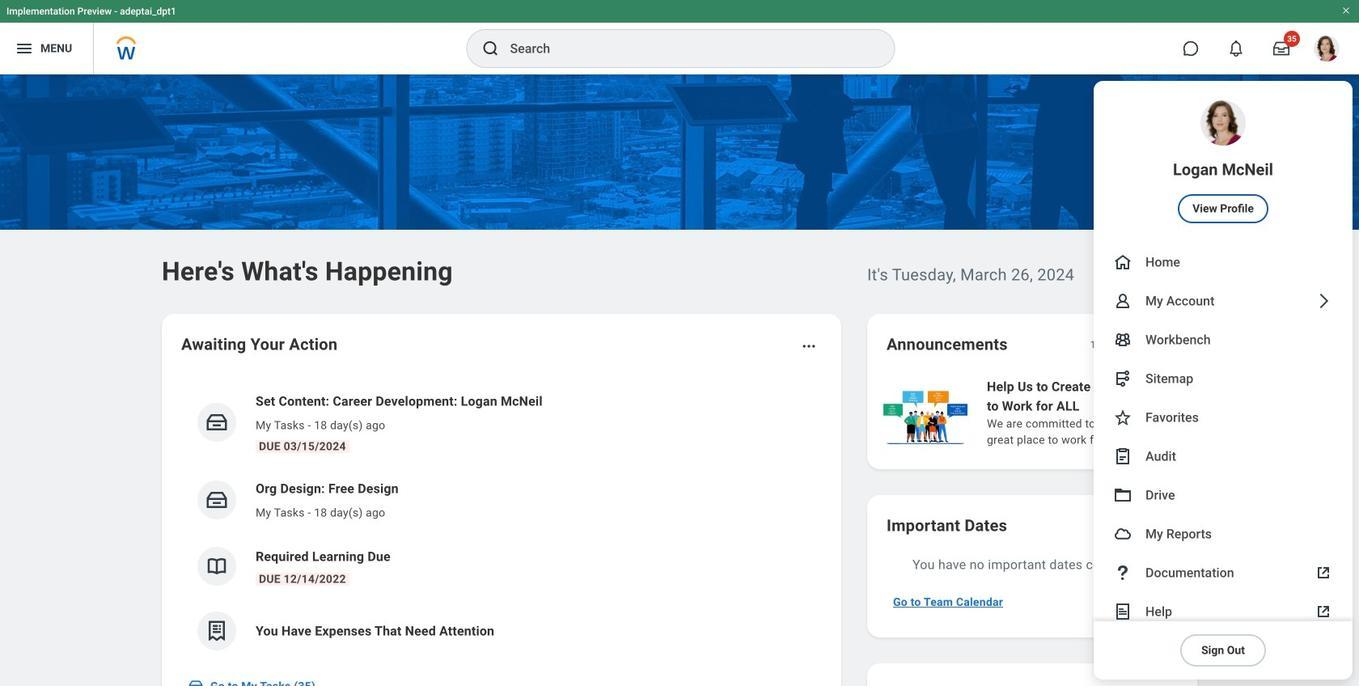 Task type: vqa. For each thing, say whether or not it's contained in the screenshot.
Attendance
no



Task type: locate. For each thing, give the bounding box(es) containing it.
chevron right image
[[1314, 291, 1334, 311]]

menu item
[[1094, 81, 1353, 243], [1094, 243, 1353, 282], [1094, 282, 1353, 320], [1094, 320, 1353, 359], [1094, 359, 1353, 398], [1094, 398, 1353, 437], [1094, 437, 1353, 476], [1094, 476, 1353, 515], [1094, 515, 1353, 553], [1094, 553, 1353, 592], [1094, 592, 1353, 631]]

endpoints image
[[1113, 369, 1133, 388]]

2 ext link image from the top
[[1314, 602, 1334, 621]]

ext link image
[[1314, 563, 1334, 583], [1314, 602, 1334, 621]]

1 vertical spatial ext link image
[[1314, 602, 1334, 621]]

menu
[[1094, 81, 1353, 680]]

close environment banner image
[[1342, 6, 1351, 15]]

5 menu item from the top
[[1094, 359, 1353, 398]]

9 menu item from the top
[[1094, 515, 1353, 553]]

1 ext link image from the top
[[1314, 563, 1334, 583]]

3 menu item from the top
[[1094, 282, 1353, 320]]

1 horizontal spatial list
[[880, 375, 1359, 450]]

inbox image
[[205, 488, 229, 512], [188, 678, 204, 686]]

7 menu item from the top
[[1094, 437, 1353, 476]]

0 vertical spatial ext link image
[[1314, 563, 1334, 583]]

book open image
[[205, 554, 229, 579]]

main content
[[0, 74, 1359, 686]]

6 menu item from the top
[[1094, 398, 1353, 437]]

banner
[[0, 0, 1359, 680]]

user image
[[1113, 291, 1133, 311]]

chevron right small image
[[1157, 337, 1173, 353]]

1 vertical spatial inbox image
[[188, 678, 204, 686]]

1 horizontal spatial inbox image
[[205, 488, 229, 512]]

star image
[[1113, 408, 1133, 427]]

list
[[880, 375, 1359, 450], [181, 379, 822, 664]]

4 menu item from the top
[[1094, 320, 1353, 359]]

8 menu item from the top
[[1094, 476, 1353, 515]]

paste image
[[1113, 447, 1133, 466]]

0 vertical spatial inbox image
[[205, 488, 229, 512]]

justify image
[[15, 39, 34, 58]]

status
[[1091, 338, 1117, 351]]

related actions image
[[801, 338, 817, 354]]

ext link image for 10th menu item from the top of the page
[[1314, 563, 1334, 583]]



Task type: describe. For each thing, give the bounding box(es) containing it.
notifications large image
[[1228, 40, 1245, 57]]

11 menu item from the top
[[1094, 592, 1353, 631]]

folder open image
[[1113, 486, 1133, 505]]

Search Workday  search field
[[510, 31, 861, 66]]

0 horizontal spatial list
[[181, 379, 822, 664]]

inbox image
[[205, 410, 229, 435]]

document image
[[1113, 602, 1133, 621]]

2 menu item from the top
[[1094, 243, 1353, 282]]

home image
[[1113, 252, 1133, 272]]

0 horizontal spatial inbox image
[[188, 678, 204, 686]]

question image
[[1113, 563, 1133, 583]]

inbox large image
[[1274, 40, 1290, 57]]

search image
[[481, 39, 500, 58]]

dashboard expenses image
[[205, 619, 229, 643]]

contact card matrix manager image
[[1113, 330, 1133, 350]]

1 menu item from the top
[[1094, 81, 1353, 243]]

avatar image
[[1113, 524, 1133, 544]]

chevron left small image
[[1128, 337, 1144, 353]]

logan mcneil image
[[1314, 36, 1340, 61]]

ext link image for 11th menu item
[[1314, 602, 1334, 621]]

10 menu item from the top
[[1094, 553, 1353, 592]]



